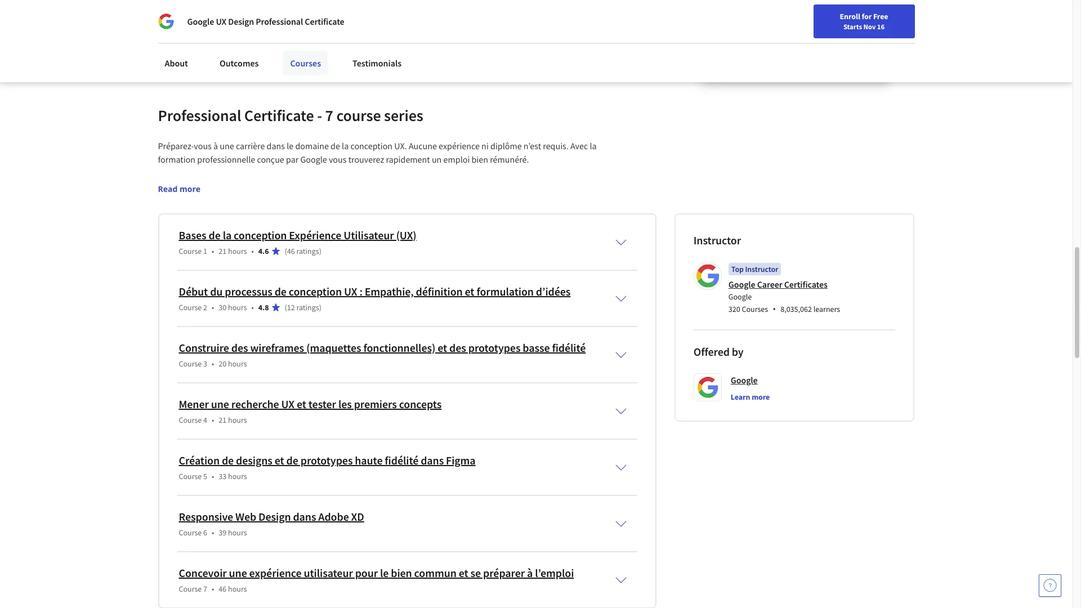 Task type: locate. For each thing, give the bounding box(es) containing it.
top
[[732, 264, 744, 274]]

2 horizontal spatial la
[[590, 140, 597, 152]]

expérience down responsive web design dans adobe xd course 6 • 39 hours
[[249, 566, 302, 580]]

1 course from the top
[[179, 246, 202, 256]]

• right 6
[[212, 528, 214, 538]]

1 vertical spatial une
[[211, 397, 229, 411]]

4 course from the top
[[179, 415, 202, 425]]

design inside responsive web design dans adobe xd course 6 • 39 hours
[[259, 510, 291, 524]]

et left tester
[[297, 397, 307, 411]]

instructor up 'top'
[[694, 233, 742, 247]]

1 vertical spatial fidélité
[[385, 454, 419, 468]]

1 ) from the top
[[319, 246, 322, 256]]

2 vertical spatial conception
[[289, 285, 342, 299]]

et right fonctionnelles)
[[438, 341, 448, 355]]

conception inside préparez-vous à une carrière dans le domaine de la conception ux. aucune expérience ni diplôme n'est requis. avec la formation professionnelle conçue par google vous trouverez rapidement un emploi bien rémunéré.
[[351, 140, 393, 152]]

0 vertical spatial conception
[[351, 140, 393, 152]]

google up 320
[[729, 292, 752, 302]]

dans up conçue
[[267, 140, 285, 152]]

courses
[[290, 57, 321, 69], [742, 304, 769, 314]]

) down expérience
[[319, 246, 322, 256]]

• left 4.6
[[252, 246, 254, 256]]

1 vertical spatial courses
[[742, 304, 769, 314]]

1 horizontal spatial bien
[[472, 154, 489, 165]]

career
[[810, 13, 831, 23], [758, 279, 783, 290]]

find your new career link
[[755, 11, 837, 25]]

la
[[342, 140, 349, 152], [590, 140, 597, 152], [223, 228, 232, 242]]

0 vertical spatial une
[[220, 140, 234, 152]]

domaine
[[296, 140, 329, 152]]

career inside the top instructor google career certificates google 320 courses • 8,035,062 learners
[[758, 279, 783, 290]]

course
[[179, 246, 202, 256], [179, 303, 202, 313], [179, 359, 202, 369], [179, 415, 202, 425], [179, 472, 202, 482], [179, 528, 202, 538], [179, 584, 202, 594]]

ratings down expérience
[[297, 246, 319, 256]]

ratings
[[297, 246, 319, 256], [297, 303, 319, 313]]

0 horizontal spatial your
[[259, 22, 276, 33]]

1 vertical spatial design
[[259, 510, 291, 524]]

0 vertical spatial design
[[228, 16, 254, 27]]

0 vertical spatial (
[[285, 246, 287, 256]]

dans inside préparez-vous à une carrière dans le domaine de la conception ux. aucune expérience ni diplôme n'est requis. avec la formation professionnelle conçue par google vous trouverez rapidement un emploi bien rémunéré.
[[267, 140, 285, 152]]

1 vertical spatial expérience
[[249, 566, 302, 580]]

outcomes
[[220, 57, 259, 69]]

prototypes left haute
[[301, 454, 353, 468]]

google
[[187, 16, 214, 27], [301, 154, 327, 165], [729, 279, 756, 290], [729, 292, 752, 302], [731, 375, 758, 386]]

figma
[[446, 454, 476, 468]]

ux right this
[[216, 16, 227, 27]]

0 vertical spatial career
[[810, 13, 831, 23]]

2 horizontal spatial ux
[[344, 285, 358, 299]]

0 vertical spatial more
[[180, 184, 201, 194]]

1 vertical spatial le
[[380, 566, 389, 580]]

about
[[165, 57, 188, 69]]

adobe
[[319, 510, 349, 524]]

professional up the and
[[256, 16, 303, 27]]

le inside the concevoir une expérience utilisateur pour le bien commun et se préparer à l'emploi course 7 • 46 hours
[[380, 566, 389, 580]]

commun
[[415, 566, 457, 580]]

1 vertical spatial (
[[285, 303, 287, 313]]

find your new career
[[761, 13, 831, 23]]

vous up professionnelle
[[194, 140, 212, 152]]

7 right -
[[325, 105, 334, 126]]

fidélité right basse on the bottom of page
[[553, 341, 586, 355]]

course left 5
[[179, 472, 202, 482]]

0 horizontal spatial design
[[228, 16, 254, 27]]

your right the to
[[259, 22, 276, 33]]

your right find
[[777, 13, 792, 23]]

rapidement
[[386, 154, 430, 165]]

instructor up google career certificates link
[[746, 264, 779, 274]]

une right 'concevoir'
[[229, 566, 247, 580]]

les
[[339, 397, 352, 411]]

bien down ni
[[472, 154, 489, 165]]

fidélité right haute
[[385, 454, 419, 468]]

hours inside construire des wireframes (maquettes fonctionnelles) et des prototypes basse fidélité course 3 • 20 hours
[[228, 359, 247, 369]]

) for expérience
[[319, 246, 322, 256]]

1 vertical spatial )
[[319, 303, 322, 313]]

7 down 'concevoir'
[[203, 584, 207, 594]]

profile,
[[313, 22, 339, 33]]

2 horizontal spatial your
[[777, 13, 792, 23]]

1 horizontal spatial vous
[[329, 154, 347, 165]]

( down bases de la conception expérience utilisateur (ux) 'link'
[[285, 246, 287, 256]]

0 vertical spatial 21
[[219, 246, 227, 256]]

de
[[331, 140, 340, 152], [209, 228, 221, 242], [275, 285, 287, 299], [222, 454, 234, 468], [287, 454, 299, 468]]

design right web
[[259, 510, 291, 524]]

la up trouverez
[[342, 140, 349, 152]]

1 horizontal spatial courses
[[742, 304, 769, 314]]

1 vertical spatial dans
[[421, 454, 444, 468]]

7 hours from the top
[[228, 584, 247, 594]]

1 vertical spatial 7
[[203, 584, 207, 594]]

0 horizontal spatial more
[[180, 184, 201, 194]]

21 inside mener une recherche ux et tester les premiers concepts course 4 • 21 hours
[[219, 415, 227, 425]]

0 horizontal spatial prototypes
[[301, 454, 353, 468]]

1 vertical spatial conception
[[234, 228, 287, 242]]

1 21 from the top
[[219, 246, 227, 256]]

une inside mener une recherche ux et tester les premiers concepts course 4 • 21 hours
[[211, 397, 229, 411]]

prototypes left basse on the bottom of page
[[469, 341, 521, 355]]

more right learn
[[752, 392, 770, 402]]

expérience
[[439, 140, 480, 152], [249, 566, 302, 580]]

une inside préparez-vous à une carrière dans le domaine de la conception ux. aucune expérience ni diplôme n'est requis. avec la formation professionnelle conçue par google vous trouverez rapidement un emploi bien rémunéré.
[[220, 140, 234, 152]]

0 vertical spatial bien
[[472, 154, 489, 165]]

une up professionnelle
[[220, 140, 234, 152]]

prototypes
[[469, 341, 521, 355], [301, 454, 353, 468]]

responsive web design dans adobe xd course 6 • 39 hours
[[179, 510, 364, 538]]

fidélité inside construire des wireframes (maquettes fonctionnelles) et des prototypes basse fidélité course 3 • 20 hours
[[553, 341, 586, 355]]

None search field
[[161, 7, 431, 30]]

rémunéré.
[[490, 154, 529, 165]]

0 horizontal spatial 7
[[203, 584, 207, 594]]

0 vertical spatial dans
[[267, 140, 285, 152]]

more right read
[[180, 184, 201, 194]]

• inside the top instructor google career certificates google 320 courses • 8,035,062 learners
[[773, 303, 777, 316]]

à up professionnelle
[[214, 140, 218, 152]]

dans left adobe
[[293, 510, 316, 524]]

la up course 1 • 21 hours •
[[223, 228, 232, 242]]

0 horizontal spatial le
[[287, 140, 294, 152]]

certificate left -
[[244, 105, 314, 126]]

de up the 33
[[222, 454, 234, 468]]

création de designs et de prototypes haute fidélité dans figma course 5 • 33 hours
[[179, 454, 476, 482]]

(
[[285, 246, 287, 256], [285, 303, 287, 313]]

dans inside the création de designs et de prototypes haute fidélité dans figma course 5 • 33 hours
[[421, 454, 444, 468]]

1 vertical spatial career
[[758, 279, 783, 290]]

(maquettes
[[307, 341, 362, 355]]

design up social
[[228, 16, 254, 27]]

your right in at top left
[[294, 35, 311, 47]]

career right new
[[810, 13, 831, 23]]

• right 3
[[212, 359, 214, 369]]

2 vertical spatial dans
[[293, 510, 316, 524]]

conception up trouverez
[[351, 140, 393, 152]]

6 course from the top
[[179, 528, 202, 538]]

30
[[219, 303, 227, 313]]

0 horizontal spatial conception
[[234, 228, 287, 242]]

dans left 'figma'
[[421, 454, 444, 468]]

0 horizontal spatial dans
[[267, 140, 285, 152]]

more for learn more
[[752, 392, 770, 402]]

0 vertical spatial à
[[214, 140, 218, 152]]

0 horizontal spatial des
[[231, 341, 248, 355]]

1 horizontal spatial à
[[527, 566, 533, 580]]

professionnelle
[[197, 154, 255, 165]]

0 horizontal spatial à
[[214, 140, 218, 152]]

0 vertical spatial instructor
[[694, 233, 742, 247]]

1 horizontal spatial le
[[380, 566, 389, 580]]

46 down bases de la conception expérience utilisateur (ux) 'link'
[[287, 246, 295, 256]]

• inside the concevoir une expérience utilisateur pour le bien commun et se préparer à l'emploi course 7 • 46 hours
[[212, 584, 214, 594]]

5 course from the top
[[179, 472, 202, 482]]

2 ratings from the top
[[297, 303, 319, 313]]

design for ux
[[228, 16, 254, 27]]

• down 'concevoir'
[[212, 584, 214, 594]]

hours inside the création de designs et de prototypes haute fidélité dans figma course 5 • 33 hours
[[228, 472, 247, 482]]

mener
[[179, 397, 209, 411]]

4.6
[[259, 246, 269, 256]]

ux right the recherche
[[281, 397, 295, 411]]

certificates
[[785, 279, 828, 290]]

)
[[319, 246, 322, 256], [319, 303, 322, 313]]

dans inside responsive web design dans adobe xd course 6 • 39 hours
[[293, 510, 316, 524]]

1 hours from the top
[[228, 246, 247, 256]]

2 ( from the top
[[285, 303, 287, 313]]

help center image
[[1044, 579, 1058, 593]]

mener une recherche ux et tester les premiers concepts link
[[179, 397, 442, 411]]

1 vertical spatial instructor
[[746, 264, 779, 274]]

0 vertical spatial le
[[287, 140, 294, 152]]

• right 5
[[212, 472, 214, 482]]

learn more
[[731, 392, 770, 402]]

google down domaine
[[301, 154, 327, 165]]

16
[[878, 22, 885, 31]]

2 hours from the top
[[228, 303, 247, 313]]

0 horizontal spatial bien
[[391, 566, 412, 580]]

et right designs
[[275, 454, 284, 468]]

1 horizontal spatial design
[[259, 510, 291, 524]]

course left 3
[[179, 359, 202, 369]]

career left certificates
[[758, 279, 783, 290]]

instructor inside the top instructor google career certificates google 320 courses • 8,035,062 learners
[[746, 264, 779, 274]]

une
[[220, 140, 234, 152], [211, 397, 229, 411], [229, 566, 247, 580]]

et right définition
[[465, 285, 475, 299]]

expérience up "emploi"
[[439, 140, 480, 152]]

1 horizontal spatial ux
[[281, 397, 295, 411]]

1 vertical spatial prototypes
[[301, 454, 353, 468]]

media
[[243, 35, 267, 47]]

0 vertical spatial fidélité
[[553, 341, 586, 355]]

et inside the création de designs et de prototypes haute fidélité dans figma course 5 • 33 hours
[[275, 454, 284, 468]]

enroll for free starts nov 16
[[841, 11, 889, 31]]

0 vertical spatial professional
[[256, 16, 303, 27]]

le inside préparez-vous à une carrière dans le domaine de la conception ux. aucune expérience ni diplôme n'est requis. avec la formation professionnelle conçue par google vous trouverez rapidement un emploi bien rémunéré.
[[287, 140, 294, 152]]

0 vertical spatial ratings
[[297, 246, 319, 256]]

more for read more
[[180, 184, 201, 194]]

2 horizontal spatial dans
[[421, 454, 444, 468]]

à inside the concevoir une expérience utilisateur pour le bien commun et se préparer à l'emploi course 7 • 46 hours
[[527, 566, 533, 580]]

professional up préparez-
[[158, 105, 241, 126]]

instructor
[[694, 233, 742, 247], [746, 264, 779, 274]]

2
[[203, 303, 207, 313]]

bien left the commun
[[391, 566, 412, 580]]

google up learn
[[731, 375, 758, 386]]

1 vertical spatial à
[[527, 566, 533, 580]]

de inside préparez-vous à une carrière dans le domaine de la conception ux. aucune expérience ni diplôme n'est requis. avec la formation professionnelle conçue par google vous trouverez rapidement un emploi bien rémunéré.
[[331, 140, 340, 152]]

course inside the création de designs et de prototypes haute fidélité dans figma course 5 • 33 hours
[[179, 472, 202, 482]]

3 course from the top
[[179, 359, 202, 369]]

0 horizontal spatial career
[[758, 279, 783, 290]]

testimonials
[[353, 57, 402, 69]]

5
[[203, 472, 207, 482]]

vous left trouverez
[[329, 154, 347, 165]]

et left se
[[459, 566, 469, 580]]

premiers
[[354, 397, 397, 411]]

de up course 1 • 21 hours •
[[209, 228, 221, 242]]

• left '8,035,062'
[[773, 303, 777, 316]]

3
[[203, 359, 207, 369]]

l'emploi
[[535, 566, 574, 580]]

bien inside préparez-vous à une carrière dans le domaine de la conception ux. aucune expérience ni diplôme n'est requis. avec la formation professionnelle conçue par google vous trouverez rapidement un emploi bien rémunéré.
[[472, 154, 489, 165]]

0 horizontal spatial expérience
[[249, 566, 302, 580]]

english
[[857, 13, 885, 24]]

credential
[[210, 22, 248, 33]]

à left l'emploi
[[527, 566, 533, 580]]

0 horizontal spatial courses
[[290, 57, 321, 69]]

utilisateur
[[304, 566, 353, 580]]

de right domaine
[[331, 140, 340, 152]]

prototypes inside the création de designs et de prototypes haute fidélité dans figma course 5 • 33 hours
[[301, 454, 353, 468]]

8,035,062
[[781, 304, 813, 314]]

0 vertical spatial prototypes
[[469, 341, 521, 355]]

expérience inside préparez-vous à une carrière dans le domaine de la conception ux. aucune expérience ni diplôme n'est requis. avec la formation professionnelle conçue par google vous trouverez rapidement un emploi bien rémunéré.
[[439, 140, 480, 152]]

course left 4
[[179, 415, 202, 425]]

1 horizontal spatial des
[[450, 341, 467, 355]]

more inside button
[[752, 392, 770, 402]]

1 horizontal spatial 7
[[325, 105, 334, 126]]

1 horizontal spatial prototypes
[[469, 341, 521, 355]]

certificate up "performance"
[[305, 16, 345, 27]]

1 horizontal spatial expérience
[[439, 140, 480, 152]]

0 vertical spatial courses
[[290, 57, 321, 69]]

google career certificates link
[[729, 279, 828, 290]]

7 inside the concevoir une expérience utilisateur pour le bien commun et se préparer à l'emploi course 7 • 46 hours
[[203, 584, 207, 594]]

) right 12
[[319, 303, 322, 313]]

wireframes
[[250, 341, 304, 355]]

bases
[[179, 228, 207, 242]]

une inside the concevoir une expérience utilisateur pour le bien commun et se préparer à l'emploi course 7 • 46 hours
[[229, 566, 247, 580]]

21 right 1
[[219, 246, 227, 256]]

dans
[[267, 140, 285, 152], [421, 454, 444, 468], [293, 510, 316, 524]]

7 course from the top
[[179, 584, 202, 594]]

more inside button
[[180, 184, 201, 194]]

2 vertical spatial ux
[[281, 397, 295, 411]]

new
[[793, 13, 808, 23]]

0 vertical spatial )
[[319, 246, 322, 256]]

le right pour at left
[[380, 566, 389, 580]]

1 vertical spatial 46
[[219, 584, 227, 594]]

2 ) from the top
[[319, 303, 322, 313]]

1 vertical spatial bien
[[391, 566, 412, 580]]

( right 4.8
[[285, 303, 287, 313]]

ux left :
[[344, 285, 358, 299]]

professional
[[256, 16, 303, 27], [158, 105, 241, 126]]

for
[[862, 11, 872, 21]]

conception up 4.6
[[234, 228, 287, 242]]

0 horizontal spatial ux
[[216, 16, 227, 27]]

1 ratings from the top
[[297, 246, 319, 256]]

more
[[180, 184, 201, 194], [752, 392, 770, 402]]

conception up ( 12 ratings )
[[289, 285, 342, 299]]

une for concevoir
[[229, 566, 247, 580]]

0 horizontal spatial 46
[[219, 584, 227, 594]]

320
[[729, 304, 741, 314]]

1 horizontal spatial instructor
[[746, 264, 779, 274]]

21 right 4
[[219, 415, 227, 425]]

google up it
[[187, 16, 214, 27]]

des
[[231, 341, 248, 355], [450, 341, 467, 355]]

google inside préparez-vous à une carrière dans le domaine de la conception ux. aucune expérience ni diplôme n'est requis. avec la formation professionnelle conçue par google vous trouverez rapidement un emploi bien rémunéré.
[[301, 154, 327, 165]]

1 horizontal spatial more
[[752, 392, 770, 402]]

1 horizontal spatial 46
[[287, 246, 295, 256]]

• right 4
[[212, 415, 214, 425]]

) for conception
[[319, 303, 322, 313]]

1 horizontal spatial dans
[[293, 510, 316, 524]]

course down 'concevoir'
[[179, 584, 202, 594]]

courses down in at top left
[[290, 57, 321, 69]]

6 hours from the top
[[228, 528, 247, 538]]

1 vertical spatial professional
[[158, 105, 241, 126]]

d'idées
[[536, 285, 571, 299]]

1 ( from the top
[[285, 246, 287, 256]]

( for de
[[285, 303, 287, 313]]

course left 1
[[179, 246, 202, 256]]

responsive
[[179, 510, 233, 524]]

1 vertical spatial ux
[[344, 285, 358, 299]]

de up ( 12 ratings )
[[275, 285, 287, 299]]

la right avec
[[590, 140, 597, 152]]

le up the par
[[287, 140, 294, 152]]

outcomes link
[[213, 51, 266, 76]]

course left 2
[[179, 303, 202, 313]]

fidélité
[[553, 341, 586, 355], [385, 454, 419, 468]]

ratings for expérience
[[297, 246, 319, 256]]

concevoir une expérience utilisateur pour le bien commun et se préparer à l'emploi link
[[179, 566, 574, 580]]

(ux)
[[396, 228, 417, 242]]

0 horizontal spatial vous
[[194, 140, 212, 152]]

fidélité inside the création de designs et de prototypes haute fidélité dans figma course 5 • 33 hours
[[385, 454, 419, 468]]

career for google
[[758, 279, 783, 290]]

5 hours from the top
[[228, 472, 247, 482]]

0 vertical spatial expérience
[[439, 140, 480, 152]]

1 horizontal spatial fidélité
[[553, 341, 586, 355]]

2 21 from the top
[[219, 415, 227, 425]]

course left 6
[[179, 528, 202, 538]]

carrière
[[236, 140, 265, 152]]

création de designs et de prototypes haute fidélité dans figma link
[[179, 454, 476, 468]]

par
[[286, 154, 299, 165]]

read
[[158, 184, 178, 194]]

2 course from the top
[[179, 303, 202, 313]]

1 vertical spatial ratings
[[297, 303, 319, 313]]

courses right 320
[[742, 304, 769, 314]]

2 vertical spatial une
[[229, 566, 247, 580]]

39
[[219, 528, 227, 538]]

• left 4.8
[[252, 303, 254, 313]]

learners
[[814, 304, 841, 314]]

1 horizontal spatial conception
[[289, 285, 342, 299]]

0 horizontal spatial fidélité
[[385, 454, 419, 468]]

1 horizontal spatial career
[[810, 13, 831, 23]]

coursera career certificate image
[[702, 0, 890, 81]]

course 1 • 21 hours •
[[179, 246, 254, 256]]

une right mener
[[211, 397, 229, 411]]

4 hours from the top
[[228, 415, 247, 425]]

46 down 'concevoir'
[[219, 584, 227, 594]]

ratings right 12
[[297, 303, 319, 313]]

3 hours from the top
[[228, 359, 247, 369]]

préparez-vous à une carrière dans le domaine de la conception ux. aucune expérience ni diplôme n'est requis. avec la formation professionnelle conçue par google vous trouverez rapidement un emploi bien rémunéré.
[[158, 140, 599, 165]]

1 vertical spatial more
[[752, 392, 770, 402]]

0 horizontal spatial professional
[[158, 105, 241, 126]]

2 horizontal spatial conception
[[351, 140, 393, 152]]

1 vertical spatial 21
[[219, 415, 227, 425]]



Task type: describe. For each thing, give the bounding box(es) containing it.
it
[[201, 35, 206, 47]]

add
[[177, 22, 192, 33]]

bien inside the concevoir une expérience utilisateur pour le bien commun et se préparer à l'emploi course 7 • 46 hours
[[391, 566, 412, 580]]

avec
[[571, 140, 588, 152]]

course inside the concevoir une expérience utilisateur pour le bien commun et se préparer à l'emploi course 7 • 46 hours
[[179, 584, 202, 594]]

learn more button
[[731, 392, 770, 403]]

:
[[360, 285, 363, 299]]

• right 1
[[212, 246, 214, 256]]

• inside mener une recherche ux et tester les premiers concepts course 4 • 21 hours
[[212, 415, 214, 425]]

concevoir une expérience utilisateur pour le bien commun et se préparer à l'emploi course 7 • 46 hours
[[179, 566, 574, 594]]

ni
[[482, 140, 489, 152]]

emploi
[[444, 154, 470, 165]]

début du processus de conception ux : empathie, définition et formulation d'idées link
[[179, 285, 571, 299]]

hours inside responsive web design dans adobe xd course 6 • 39 hours
[[228, 528, 247, 538]]

performance
[[313, 35, 361, 47]]

12
[[287, 303, 295, 313]]

google image
[[158, 14, 174, 29]]

course inside responsive web design dans adobe xd course 6 • 39 hours
[[179, 528, 202, 538]]

à inside préparez-vous à une carrière dans le domaine de la conception ux. aucune expérience ni diplôme n'est requis. avec la formation professionnelle conçue par google vous trouverez rapidement un emploi bien rémunéré.
[[214, 140, 218, 152]]

ux inside mener une recherche ux et tester les premiers concepts course 4 • 21 hours
[[281, 397, 295, 411]]

resume,
[[341, 22, 372, 33]]

1 horizontal spatial your
[[294, 35, 311, 47]]

course inside construire des wireframes (maquettes fonctionnelles) et des prototypes basse fidélité course 3 • 20 hours
[[179, 359, 202, 369]]

in
[[285, 35, 292, 47]]

about link
[[158, 51, 195, 76]]

opens in a new tab image
[[212, 340, 221, 349]]

de right designs
[[287, 454, 299, 468]]

début du processus de conception ux : empathie, définition et formulation d'idées
[[179, 285, 571, 299]]

création
[[179, 454, 220, 468]]

google down 'top'
[[729, 279, 756, 290]]

• inside the création de designs et de prototypes haute fidélité dans figma course 5 • 33 hours
[[212, 472, 214, 482]]

google link
[[731, 374, 758, 387]]

courses inside the top instructor google career certificates google 320 courses • 8,035,062 learners
[[742, 304, 769, 314]]

0 horizontal spatial la
[[223, 228, 232, 242]]

une for mener
[[211, 397, 229, 411]]

0 vertical spatial 7
[[325, 105, 334, 126]]

prototypes inside construire des wireframes (maquettes fonctionnelles) et des prototypes basse fidélité course 3 • 20 hours
[[469, 341, 521, 355]]

pour
[[355, 566, 378, 580]]

2 des from the left
[[450, 341, 467, 355]]

ratings for conception
[[297, 303, 319, 313]]

haute
[[355, 454, 383, 468]]

offered
[[694, 345, 730, 359]]

début
[[179, 285, 208, 299]]

course 2 • 30 hours •
[[179, 303, 254, 313]]

read more button
[[158, 183, 201, 195]]

responsive web design dans adobe xd link
[[179, 510, 364, 524]]

1 horizontal spatial la
[[342, 140, 349, 152]]

or
[[373, 22, 381, 33]]

trouverez
[[349, 154, 384, 165]]

du
[[210, 285, 223, 299]]

to
[[250, 22, 257, 33]]

bases de la conception expérience utilisateur (ux)
[[179, 228, 417, 242]]

show notifications image
[[921, 14, 935, 28]]

utilisateur
[[344, 228, 394, 242]]

design for web
[[259, 510, 291, 524]]

empathie,
[[365, 285, 414, 299]]

designs
[[236, 454, 273, 468]]

series
[[384, 105, 424, 126]]

linkedin
[[278, 22, 311, 33]]

review
[[363, 35, 388, 47]]

learn
[[731, 392, 751, 402]]

et inside mener une recherche ux et tester les premiers concepts course 4 • 21 hours
[[297, 397, 307, 411]]

et inside the concevoir une expérience utilisateur pour le bien commun et se préparer à l'emploi course 7 • 46 hours
[[459, 566, 469, 580]]

and
[[269, 35, 283, 47]]

0 vertical spatial vous
[[194, 140, 212, 152]]

1 horizontal spatial professional
[[256, 16, 303, 27]]

google ux design professional certificate
[[187, 16, 345, 27]]

un
[[432, 154, 442, 165]]

formulation
[[477, 285, 534, 299]]

requis.
[[543, 140, 569, 152]]

offered by
[[694, 345, 744, 359]]

( 46 ratings )
[[285, 246, 322, 256]]

xd
[[351, 510, 364, 524]]

hours inside mener une recherche ux et tester les premiers concepts course 4 • 21 hours
[[228, 415, 247, 425]]

processus
[[225, 285, 273, 299]]

construire
[[179, 341, 229, 355]]

46 inside the concevoir une expérience utilisateur pour le bien commun et se préparer à l'emploi course 7 • 46 hours
[[219, 584, 227, 594]]

english button
[[837, 0, 905, 37]]

0 horizontal spatial instructor
[[694, 233, 742, 247]]

google career certificates image
[[696, 264, 721, 288]]

tester
[[309, 397, 336, 411]]

read more
[[158, 184, 201, 194]]

course inside mener une recherche ux et tester les premiers concepts course 4 • 21 hours
[[179, 415, 202, 425]]

ux.
[[395, 140, 407, 152]]

mener une recherche ux et tester les premiers concepts course 4 • 21 hours
[[179, 397, 442, 425]]

( 12 ratings )
[[285, 303, 322, 313]]

• inside responsive web design dans adobe xd course 6 • 39 hours
[[212, 528, 214, 538]]

starts
[[844, 22, 863, 31]]

• inside construire des wireframes (maquettes fonctionnelles) et des prototypes basse fidélité course 3 • 20 hours
[[212, 359, 214, 369]]

4.8
[[259, 303, 269, 313]]

• right 2
[[212, 303, 214, 313]]

career for new
[[810, 13, 831, 23]]

courses link
[[284, 51, 328, 76]]

1 vertical spatial certificate
[[244, 105, 314, 126]]

nov
[[864, 22, 876, 31]]

0 vertical spatial ux
[[216, 16, 227, 27]]

20
[[219, 359, 227, 369]]

6
[[203, 528, 207, 538]]

add this credential to your linkedin profile, resume, or cv share it on social media and in your performance review
[[177, 22, 393, 47]]

définition
[[416, 285, 463, 299]]

social
[[219, 35, 241, 47]]

recherche
[[231, 397, 279, 411]]

0 vertical spatial certificate
[[305, 16, 345, 27]]

hours inside the concevoir une expérience utilisateur pour le bien commun et se préparer à l'emploi course 7 • 46 hours
[[228, 584, 247, 594]]

1 des from the left
[[231, 341, 248, 355]]

( for conception
[[285, 246, 287, 256]]

0 vertical spatial 46
[[287, 246, 295, 256]]

share
[[177, 35, 199, 47]]

n'est
[[524, 140, 542, 152]]

expérience inside the concevoir une expérience utilisateur pour le bien commun et se préparer à l'emploi course 7 • 46 hours
[[249, 566, 302, 580]]

33
[[219, 472, 227, 482]]

basse
[[523, 341, 550, 355]]

fonctionnelles)
[[364, 341, 436, 355]]

et inside construire des wireframes (maquettes fonctionnelles) et des prototypes basse fidélité course 3 • 20 hours
[[438, 341, 448, 355]]

1 vertical spatial vous
[[329, 154, 347, 165]]

concevoir
[[179, 566, 227, 580]]

find
[[761, 13, 775, 23]]

by
[[732, 345, 744, 359]]



Task type: vqa. For each thing, say whether or not it's contained in the screenshot.
market
no



